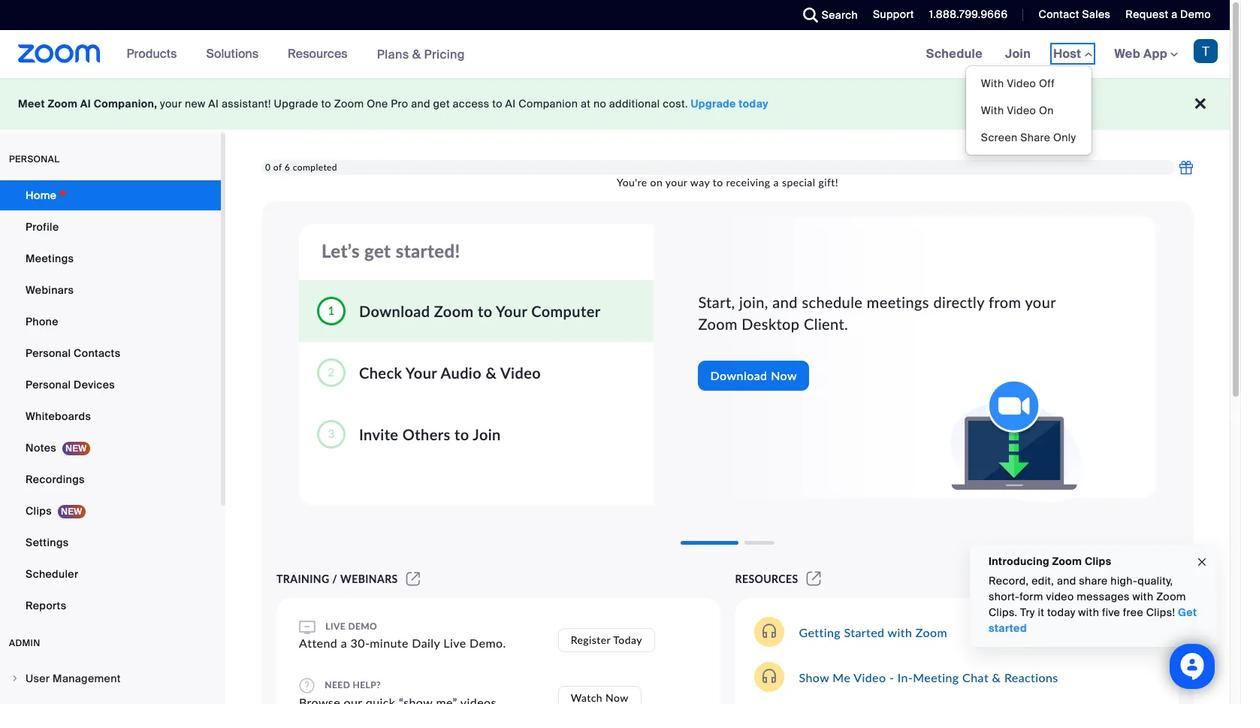 Task type: describe. For each thing, give the bounding box(es) containing it.
training
[[277, 573, 330, 585]]

reactions
[[1005, 670, 1059, 684]]

0 horizontal spatial get
[[364, 240, 391, 261]]

me
[[833, 670, 851, 684]]

plans & pricing
[[377, 46, 465, 62]]

contacts
[[74, 346, 121, 360]]

personal
[[9, 153, 60, 165]]

schedule
[[926, 46, 983, 62]]

and inside meet zoom ai companion, footer
[[411, 97, 430, 110]]

zoom up check your audio & video
[[434, 302, 474, 320]]

attend
[[299, 636, 337, 650]]

meetings navigation
[[915, 30, 1230, 156]]

to down "resources" dropdown button
[[321, 97, 331, 110]]

companion,
[[94, 97, 157, 110]]

others
[[403, 425, 451, 443]]

and for record, edit, and share high-quality, short-form video messages with zoom clips. try it today with five free clips!
[[1057, 574, 1076, 588]]

pricing
[[424, 46, 465, 62]]

zoom inside "start, join, and schedule meetings directly from your zoom desktop client."
[[698, 315, 738, 333]]

it
[[1038, 606, 1045, 619]]

clips.
[[989, 606, 1018, 619]]

plans
[[377, 46, 409, 62]]

show me video - in-meeting chat & reactions link
[[799, 670, 1059, 684]]

settings link
[[0, 527, 221, 558]]

with for with video on
[[981, 104, 1004, 117]]

a for request a demo
[[1172, 8, 1178, 21]]

record, edit, and share high-quality, short-form video messages with zoom clips. try it today with five free clips!
[[989, 574, 1186, 619]]

2 ai from the left
[[208, 97, 219, 110]]

in-
[[898, 670, 913, 684]]

search
[[822, 8, 858, 22]]

user
[[26, 672, 50, 685]]

scheduler
[[26, 567, 78, 581]]

video
[[1046, 590, 1074, 603]]

off
[[1039, 77, 1055, 90]]

download now button
[[698, 361, 809, 391]]

2 horizontal spatial with
[[1133, 590, 1154, 603]]

video inside the with video off 'link'
[[1007, 77, 1036, 90]]

download for download zoom to your computer
[[359, 302, 430, 320]]

with video off
[[981, 77, 1055, 90]]

1 upgrade from the left
[[274, 97, 318, 110]]

receiving
[[726, 176, 771, 189]]

record,
[[989, 574, 1029, 588]]

video inside with video on link
[[1007, 104, 1036, 117]]

2 vertical spatial &
[[992, 670, 1001, 684]]

register today
[[571, 633, 642, 646]]

client.
[[804, 315, 849, 333]]

admin
[[9, 637, 40, 649]]

home link
[[0, 180, 221, 210]]

1 ai from the left
[[80, 97, 91, 110]]

products button
[[127, 30, 184, 78]]

2 vertical spatial with
[[888, 625, 912, 639]]

notes
[[26, 441, 56, 455]]

check your audio & video
[[359, 363, 541, 381]]

start,
[[698, 293, 735, 311]]

personal for personal devices
[[26, 378, 71, 391]]

to right way
[[713, 176, 723, 189]]

profile picture image
[[1194, 39, 1218, 63]]

help?
[[353, 679, 381, 690]]

whiteboards
[[26, 410, 91, 423]]

training / webinars
[[277, 573, 398, 585]]

1 vertical spatial join
[[473, 425, 501, 443]]

video left -
[[854, 670, 886, 684]]

download zoom to your computer
[[359, 302, 601, 320]]

attend a 30-minute daily live demo.
[[299, 636, 506, 650]]

invite
[[359, 425, 399, 443]]

whiteboards link
[[0, 401, 221, 431]]

register today button
[[558, 628, 655, 652]]

check
[[359, 363, 402, 381]]

on
[[1039, 104, 1054, 117]]

personal for personal contacts
[[26, 346, 71, 360]]

getting started with zoom
[[799, 625, 948, 639]]

personal devices
[[26, 378, 115, 391]]

download for download now
[[710, 368, 768, 383]]

zoom up edit,
[[1052, 555, 1082, 568]]

new
[[185, 97, 206, 110]]

video right audio
[[500, 363, 541, 381]]

product information navigation
[[115, 30, 476, 79]]

to right others
[[455, 425, 469, 443]]

access
[[453, 97, 490, 110]]

screen
[[981, 131, 1018, 144]]

demo.
[[470, 636, 506, 650]]

quality,
[[1138, 574, 1173, 588]]

additional
[[609, 97, 660, 110]]

assistant!
[[222, 97, 271, 110]]

try
[[1020, 606, 1035, 619]]

clips!
[[1146, 606, 1175, 619]]

resources
[[288, 46, 348, 62]]

five
[[1102, 606, 1120, 619]]

edit,
[[1032, 574, 1054, 588]]

screen share only
[[981, 131, 1076, 144]]

from
[[989, 293, 1021, 311]]

today inside the record, edit, and share high-quality, short-form video messages with zoom clips. try it today with five free clips!
[[1047, 606, 1076, 619]]

no
[[594, 97, 606, 110]]

companion
[[519, 97, 578, 110]]

let's get started!
[[322, 240, 460, 261]]

& inside "product information" 'navigation'
[[412, 46, 421, 62]]

audio
[[441, 363, 482, 381]]

window new image
[[804, 573, 824, 585]]

1.888.799.9666
[[929, 8, 1008, 21]]

started
[[844, 625, 885, 639]]



Task type: locate. For each thing, give the bounding box(es) containing it.
1 vertical spatial with
[[981, 104, 1004, 117]]

daily
[[412, 636, 440, 650]]

1 horizontal spatial download
[[710, 368, 768, 383]]

now
[[771, 368, 797, 383]]

1 vertical spatial your
[[406, 363, 437, 381]]

clips link
[[0, 496, 221, 526]]

live demo
[[323, 621, 377, 632]]

1 vertical spatial clips
[[1085, 555, 1112, 568]]

& right "plans"
[[412, 46, 421, 62]]

0 horizontal spatial join
[[473, 425, 501, 443]]

introducing zoom clips
[[989, 555, 1112, 568]]

with video on link
[[966, 97, 1091, 124]]

form
[[1020, 590, 1043, 603]]

a left 30-
[[341, 636, 347, 650]]

today
[[613, 633, 642, 646]]

personal devices link
[[0, 370, 221, 400]]

clips up settings
[[26, 504, 52, 518]]

one
[[367, 97, 388, 110]]

ai left companion, on the left of page
[[80, 97, 91, 110]]

special
[[782, 176, 816, 189]]

and for start, join, and schedule meetings directly from your zoom desktop client.
[[773, 293, 798, 311]]

your right on
[[666, 176, 688, 189]]

2 horizontal spatial a
[[1172, 8, 1178, 21]]

your
[[496, 302, 527, 320], [406, 363, 437, 381]]

6
[[285, 162, 290, 173]]

webinars
[[340, 573, 398, 585]]

user management
[[26, 672, 121, 685]]

demo
[[1181, 8, 1211, 21]]

1 horizontal spatial your
[[666, 176, 688, 189]]

2 horizontal spatial your
[[1025, 293, 1056, 311]]

with for with video off
[[981, 77, 1004, 90]]

1 personal from the top
[[26, 346, 71, 360]]

with up screen
[[981, 104, 1004, 117]]

directly
[[934, 293, 985, 311]]

meeting
[[913, 670, 959, 684]]

host
[[1054, 46, 1085, 62]]

notes link
[[0, 433, 221, 463]]

1 horizontal spatial ai
[[208, 97, 219, 110]]

and up "video" on the right of the page
[[1057, 574, 1076, 588]]

1 horizontal spatial and
[[773, 293, 798, 311]]

get right let's
[[364, 240, 391, 261]]

need
[[325, 679, 350, 690]]

1 with from the top
[[981, 77, 1004, 90]]

1 horizontal spatial &
[[486, 363, 497, 381]]

join right others
[[473, 425, 501, 443]]

user management menu item
[[0, 664, 221, 693]]

get left access
[[433, 97, 450, 110]]

solutions button
[[206, 30, 265, 78]]

with inside 'link'
[[981, 77, 1004, 90]]

devices
[[74, 378, 115, 391]]

0 horizontal spatial today
[[739, 97, 769, 110]]

0 vertical spatial and
[[411, 97, 430, 110]]

solutions
[[206, 46, 259, 62]]

meetings
[[26, 252, 74, 265]]

upgrade down "product information" 'navigation'
[[274, 97, 318, 110]]

2 vertical spatial a
[[341, 636, 347, 650]]

live
[[326, 621, 346, 632]]

0 horizontal spatial with
[[888, 625, 912, 639]]

and inside "start, join, and schedule meetings directly from your zoom desktop client."
[[773, 293, 798, 311]]

web app button
[[1115, 46, 1178, 62]]

1 horizontal spatial get
[[433, 97, 450, 110]]

resources
[[735, 573, 798, 585]]

1 vertical spatial and
[[773, 293, 798, 311]]

get inside meet zoom ai companion, footer
[[433, 97, 450, 110]]

upgrade right cost.
[[691, 97, 736, 110]]

download down 'let's get started!'
[[359, 302, 430, 320]]

2 horizontal spatial &
[[992, 670, 1001, 684]]

2 upgrade from the left
[[691, 97, 736, 110]]

0 vertical spatial download
[[359, 302, 430, 320]]

1 horizontal spatial your
[[496, 302, 527, 320]]

30-
[[351, 636, 370, 650]]

0 vertical spatial join
[[1005, 46, 1031, 62]]

management
[[53, 672, 121, 685]]

today inside meet zoom ai companion, footer
[[739, 97, 769, 110]]

show
[[799, 670, 829, 684]]

upgrade today link
[[691, 97, 769, 110]]

zoom down start,
[[698, 315, 738, 333]]

video left off
[[1007, 77, 1036, 90]]

1 vertical spatial download
[[710, 368, 768, 383]]

2 with from the top
[[981, 104, 1004, 117]]

personal
[[26, 346, 71, 360], [26, 378, 71, 391]]

download inside button
[[710, 368, 768, 383]]

zoom right meet in the left of the page
[[48, 97, 78, 110]]

1 vertical spatial personal
[[26, 378, 71, 391]]

&
[[412, 46, 421, 62], [486, 363, 497, 381], [992, 670, 1001, 684]]

close image
[[1196, 553, 1208, 571]]

with down messages
[[1079, 606, 1099, 619]]

a left special
[[774, 176, 779, 189]]

your left computer
[[496, 302, 527, 320]]

meet zoom ai companion, footer
[[0, 78, 1230, 130]]

2 vertical spatial and
[[1057, 574, 1076, 588]]

0 vertical spatial today
[[739, 97, 769, 110]]

0 vertical spatial with
[[1133, 590, 1154, 603]]

3
[[328, 426, 335, 440]]

1 vertical spatial get
[[364, 240, 391, 261]]

0 vertical spatial clips
[[26, 504, 52, 518]]

only
[[1053, 131, 1076, 144]]

request
[[1126, 8, 1169, 21]]

webinars
[[26, 283, 74, 297]]

download now
[[710, 368, 797, 383]]

0 horizontal spatial &
[[412, 46, 421, 62]]

ai right new
[[208, 97, 219, 110]]

0 vertical spatial get
[[433, 97, 450, 110]]

1 horizontal spatial a
[[774, 176, 779, 189]]

0 vertical spatial personal
[[26, 346, 71, 360]]

1 vertical spatial &
[[486, 363, 497, 381]]

your left new
[[160, 97, 182, 110]]

window new image
[[404, 573, 422, 585]]

with up with video on
[[981, 77, 1004, 90]]

with up free at the bottom of the page
[[1133, 590, 1154, 603]]

0 vertical spatial your
[[496, 302, 527, 320]]

reports link
[[0, 591, 221, 621]]

your inside "start, join, and schedule meetings directly from your zoom desktop client."
[[1025, 293, 1056, 311]]

0 horizontal spatial a
[[341, 636, 347, 650]]

1 horizontal spatial upgrade
[[691, 97, 736, 110]]

1 horizontal spatial join
[[1005, 46, 1031, 62]]

ai left companion
[[505, 97, 516, 110]]

0 horizontal spatial ai
[[80, 97, 91, 110]]

short-
[[989, 590, 1020, 603]]

0 vertical spatial a
[[1172, 8, 1178, 21]]

messages
[[1077, 590, 1130, 603]]

share
[[1021, 131, 1051, 144]]

banner containing products
[[0, 30, 1230, 156]]

0 of 6 completed
[[265, 162, 337, 173]]

zoom up clips!
[[1157, 590, 1186, 603]]

recordings link
[[0, 464, 221, 494]]

desktop
[[742, 315, 800, 333]]

meet
[[18, 97, 45, 110]]

3 ai from the left
[[505, 97, 516, 110]]

and right pro
[[411, 97, 430, 110]]

1 horizontal spatial clips
[[1085, 555, 1112, 568]]

show me video - in-meeting chat & reactions
[[799, 670, 1059, 684]]

web
[[1115, 46, 1141, 62]]

clips up 'share'
[[1085, 555, 1112, 568]]

join,
[[739, 293, 769, 311]]

completed
[[293, 162, 337, 173]]

0 horizontal spatial download
[[359, 302, 430, 320]]

& right audio
[[486, 363, 497, 381]]

you're on your way to receiving a special gift!
[[617, 176, 839, 189]]

pro
[[391, 97, 408, 110]]

share
[[1079, 574, 1108, 588]]

a for attend a 30-minute daily live demo.
[[341, 636, 347, 650]]

0 horizontal spatial and
[[411, 97, 430, 110]]

you're
[[617, 176, 647, 189]]

clips inside personal menu menu
[[26, 504, 52, 518]]

with right started
[[888, 625, 912, 639]]

search button
[[792, 0, 862, 30]]

request a demo
[[1126, 8, 1211, 21]]

get started
[[989, 606, 1197, 635]]

getting started with zoom link
[[799, 625, 948, 639]]

1 horizontal spatial today
[[1047, 606, 1076, 619]]

zoom logo image
[[18, 44, 100, 63]]

and inside the record, edit, and share high-quality, short-form video messages with zoom clips. try it today with five free clips!
[[1057, 574, 1076, 588]]

0 vertical spatial with
[[981, 77, 1004, 90]]

0 horizontal spatial clips
[[26, 504, 52, 518]]

1 vertical spatial your
[[666, 176, 688, 189]]

1 vertical spatial today
[[1047, 606, 1076, 619]]

your right from
[[1025, 293, 1056, 311]]

your left audio
[[406, 363, 437, 381]]

and up desktop
[[773, 293, 798, 311]]

personal menu menu
[[0, 180, 221, 622]]

host button
[[1054, 46, 1092, 62]]

2 vertical spatial your
[[1025, 293, 1056, 311]]

meetings
[[867, 293, 929, 311]]

video left on
[[1007, 104, 1036, 117]]

0 horizontal spatial upgrade
[[274, 97, 318, 110]]

download left now
[[710, 368, 768, 383]]

zoom inside the record, edit, and share high-quality, short-form video messages with zoom clips. try it today with five free clips!
[[1157, 590, 1186, 603]]

resources button
[[288, 30, 354, 78]]

to right access
[[492, 97, 503, 110]]

1 vertical spatial a
[[774, 176, 779, 189]]

0
[[265, 162, 271, 173]]

1 vertical spatial with
[[1079, 606, 1099, 619]]

/
[[332, 573, 338, 585]]

& right chat
[[992, 670, 1001, 684]]

personal down phone
[[26, 346, 71, 360]]

contact sales
[[1039, 8, 1111, 21]]

personal up whiteboards
[[26, 378, 71, 391]]

personal inside "link"
[[26, 346, 71, 360]]

to up audio
[[478, 302, 493, 320]]

with video on
[[981, 104, 1054, 117]]

banner
[[0, 30, 1230, 156]]

web app
[[1115, 46, 1168, 62]]

2 horizontal spatial and
[[1057, 574, 1076, 588]]

meet zoom ai companion, your new ai assistant! upgrade to zoom one pro and get access to ai companion at no additional cost. upgrade today
[[18, 97, 769, 110]]

1
[[328, 303, 335, 317]]

introducing
[[989, 555, 1050, 568]]

zoom left one
[[334, 97, 364, 110]]

your inside meet zoom ai companion, footer
[[160, 97, 182, 110]]

2 horizontal spatial ai
[[505, 97, 516, 110]]

0 vertical spatial &
[[412, 46, 421, 62]]

a left demo
[[1172, 8, 1178, 21]]

join up the with video off
[[1005, 46, 1031, 62]]

contact
[[1039, 8, 1080, 21]]

invite others to join
[[359, 425, 501, 443]]

join inside meetings navigation
[[1005, 46, 1031, 62]]

scheduler link
[[0, 559, 221, 589]]

zoom up show me video - in-meeting chat & reactions link
[[916, 625, 948, 639]]

0 vertical spatial your
[[160, 97, 182, 110]]

get
[[1178, 606, 1197, 619]]

0 horizontal spatial your
[[160, 97, 182, 110]]

register
[[571, 633, 611, 646]]

let's
[[322, 240, 360, 261]]

1 horizontal spatial with
[[1079, 606, 1099, 619]]

2 personal from the top
[[26, 378, 71, 391]]

0 horizontal spatial your
[[406, 363, 437, 381]]

right image
[[11, 674, 20, 683]]



Task type: vqa. For each thing, say whether or not it's contained in the screenshot.


